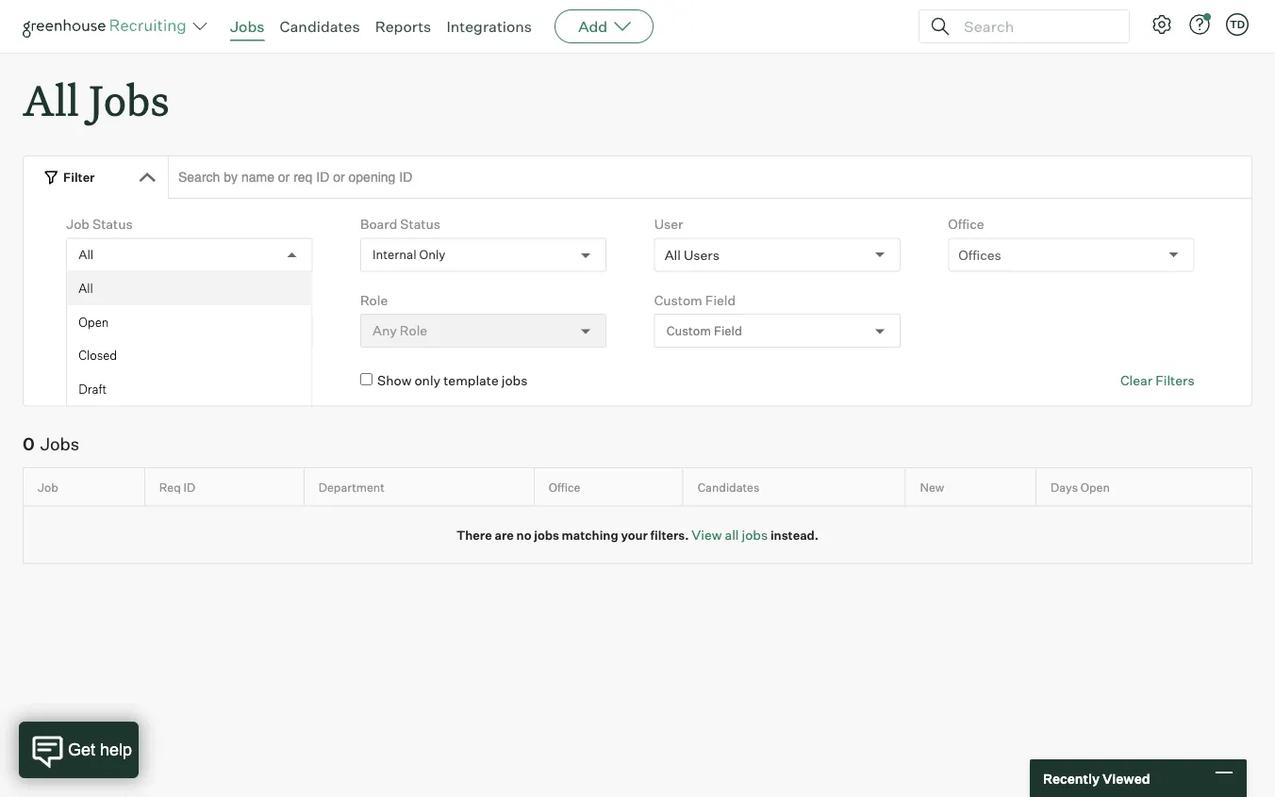 Task type: vqa. For each thing, say whether or not it's contained in the screenshot.
New at the bottom of the page
yes



Task type: describe. For each thing, give the bounding box(es) containing it.
0 vertical spatial field
[[705, 292, 736, 309]]

reports link
[[375, 17, 431, 36]]

add button
[[555, 9, 654, 43]]

0 vertical spatial jobs
[[230, 17, 265, 36]]

following
[[200, 373, 256, 389]]

template
[[443, 373, 499, 389]]

Search text field
[[959, 13, 1112, 40]]

integrations
[[446, 17, 532, 36]]

internal only
[[372, 248, 446, 263]]

td button
[[1226, 13, 1249, 36]]

all jobs
[[23, 72, 169, 127]]

days open
[[1051, 480, 1110, 495]]

Show only template jobs checkbox
[[360, 374, 372, 386]]

req id
[[159, 480, 195, 495]]

all users option
[[665, 247, 720, 263]]

status for job status
[[92, 216, 133, 233]]

role
[[360, 292, 388, 309]]

clear
[[1120, 373, 1153, 389]]

all down job status at left top
[[79, 248, 94, 263]]

td
[[1230, 18, 1245, 31]]

only for template
[[414, 373, 441, 389]]

0 vertical spatial custom field
[[654, 292, 736, 309]]

job for job
[[38, 480, 58, 495]]

departments
[[77, 323, 158, 339]]

jobs right all
[[742, 527, 768, 543]]

clear filters link
[[1120, 372, 1195, 390]]

candidates link
[[280, 17, 360, 36]]

0 horizontal spatial open
[[79, 315, 109, 330]]

job status
[[66, 216, 133, 233]]

only
[[419, 248, 446, 263]]

id
[[183, 480, 195, 495]]

jobs left i'm on the top of the page
[[149, 373, 176, 389]]

1 vertical spatial field
[[714, 323, 742, 339]]

there
[[456, 528, 492, 543]]

no
[[516, 528, 531, 543]]

0 vertical spatial department
[[66, 292, 141, 309]]

instead.
[[770, 528, 819, 543]]

draft
[[79, 382, 107, 397]]

req
[[159, 480, 181, 495]]

offices
[[959, 247, 1001, 263]]

jobs inside the there are no jobs matching your filters. view all jobs instead.
[[534, 528, 559, 543]]

status for board status
[[400, 216, 441, 233]]

show for show only jobs i'm following
[[83, 373, 118, 389]]

i'm
[[178, 373, 197, 389]]

show only template jobs
[[377, 373, 528, 389]]

0 vertical spatial office
[[948, 216, 984, 233]]

recently
[[1043, 771, 1100, 787]]



Task type: locate. For each thing, give the bounding box(es) containing it.
department
[[66, 292, 141, 309], [319, 480, 385, 495]]

open
[[79, 315, 109, 330], [1081, 480, 1110, 495]]

1 vertical spatial jobs
[[89, 72, 169, 127]]

new
[[920, 480, 944, 495]]

status down the filter
[[92, 216, 133, 233]]

status up internal only
[[400, 216, 441, 233]]

configure image
[[1151, 13, 1173, 36]]

1 horizontal spatial job
[[66, 216, 90, 233]]

all
[[23, 72, 79, 127], [665, 247, 681, 263], [79, 248, 94, 263], [79, 281, 93, 296]]

clear filters
[[1120, 373, 1195, 389]]

0 jobs
[[23, 434, 79, 455]]

view all jobs link
[[692, 527, 768, 543]]

Search by name or req ID or opening ID text field
[[168, 156, 1253, 199]]

open up closed
[[79, 315, 109, 330]]

0 horizontal spatial candidates
[[280, 17, 360, 36]]

1 horizontal spatial department
[[319, 480, 385, 495]]

all users
[[665, 247, 720, 263]]

jobs
[[149, 373, 176, 389], [502, 373, 528, 389], [742, 527, 768, 543], [534, 528, 559, 543]]

1 vertical spatial job
[[38, 480, 58, 495]]

2 vertical spatial jobs
[[40, 434, 79, 455]]

jobs right 0
[[40, 434, 79, 455]]

only
[[120, 373, 147, 389], [414, 373, 441, 389]]

internal
[[372, 248, 417, 263]]

jobs for 0 jobs
[[40, 434, 79, 455]]

filters
[[1155, 373, 1195, 389]]

0 vertical spatial custom
[[654, 292, 702, 309]]

jobs right no
[[534, 528, 559, 543]]

2 only from the left
[[414, 373, 441, 389]]

custom field down 'users'
[[666, 323, 742, 339]]

integrations link
[[446, 17, 532, 36]]

show
[[83, 373, 118, 389], [377, 373, 412, 389]]

1 horizontal spatial open
[[1081, 480, 1110, 495]]

only left template
[[414, 373, 441, 389]]

2 show from the left
[[377, 373, 412, 389]]

1 status from the left
[[92, 216, 133, 233]]

there are no jobs matching your filters. view all jobs instead.
[[456, 527, 819, 543]]

0
[[23, 434, 35, 455]]

job down the filter
[[66, 216, 90, 233]]

board status
[[360, 216, 441, 233]]

td button
[[1222, 9, 1253, 40]]

filters.
[[650, 528, 689, 543]]

1 horizontal spatial status
[[400, 216, 441, 233]]

greenhouse recruiting image
[[23, 15, 192, 38]]

1 vertical spatial custom
[[666, 323, 711, 339]]

matching
[[562, 528, 618, 543]]

0 horizontal spatial department
[[66, 292, 141, 309]]

show only jobs i'm following
[[83, 373, 256, 389]]

0 horizontal spatial only
[[120, 373, 147, 389]]

reports
[[375, 17, 431, 36]]

job
[[66, 216, 90, 233], [38, 480, 58, 495]]

0 vertical spatial job
[[66, 216, 90, 233]]

2 status from the left
[[400, 216, 441, 233]]

1 horizontal spatial show
[[377, 373, 412, 389]]

your
[[621, 528, 648, 543]]

show right show only template jobs option
[[377, 373, 412, 389]]

add
[[578, 17, 608, 36]]

open right days
[[1081, 480, 1110, 495]]

show for show only template jobs
[[377, 373, 412, 389]]

jobs for all jobs
[[89, 72, 169, 127]]

office up matching
[[549, 480, 580, 495]]

1 vertical spatial department
[[319, 480, 385, 495]]

users
[[684, 247, 720, 263]]

jobs right template
[[502, 373, 528, 389]]

0 horizontal spatial office
[[549, 480, 580, 495]]

only right draft
[[120, 373, 147, 389]]

custom field
[[654, 292, 736, 309], [666, 323, 742, 339]]

custom
[[654, 292, 702, 309], [666, 323, 711, 339]]

0 horizontal spatial jobs
[[40, 434, 79, 455]]

recently viewed
[[1043, 771, 1150, 787]]

1 horizontal spatial only
[[414, 373, 441, 389]]

candidates up view all jobs link
[[698, 480, 760, 495]]

field
[[705, 292, 736, 309], [714, 323, 742, 339]]

1 only from the left
[[120, 373, 147, 389]]

0 vertical spatial open
[[79, 315, 109, 330]]

are
[[495, 528, 514, 543]]

closed
[[79, 348, 117, 363]]

candidates right the jobs link
[[280, 17, 360, 36]]

all left 'users'
[[665, 247, 681, 263]]

1 vertical spatial open
[[1081, 480, 1110, 495]]

0 horizontal spatial show
[[83, 373, 118, 389]]

1 vertical spatial office
[[549, 480, 580, 495]]

job down 0 jobs in the bottom left of the page
[[38, 480, 58, 495]]

1 show from the left
[[83, 373, 118, 389]]

viewed
[[1102, 771, 1150, 787]]

all up departments
[[79, 281, 93, 296]]

all up the filter
[[23, 72, 79, 127]]

1 horizontal spatial jobs
[[89, 72, 169, 127]]

1 vertical spatial candidates
[[698, 480, 760, 495]]

custom field down all users option
[[654, 292, 736, 309]]

0 horizontal spatial status
[[92, 216, 133, 233]]

view
[[692, 527, 722, 543]]

candidates
[[280, 17, 360, 36], [698, 480, 760, 495]]

status
[[92, 216, 133, 233], [400, 216, 441, 233]]

1 horizontal spatial candidates
[[698, 480, 760, 495]]

show down closed
[[83, 373, 118, 389]]

jobs left candidates 'link'
[[230, 17, 265, 36]]

days
[[1051, 480, 1078, 495]]

board
[[360, 216, 397, 233]]

jobs link
[[230, 17, 265, 36]]

job for job status
[[66, 216, 90, 233]]

filter
[[63, 169, 95, 185]]

office
[[948, 216, 984, 233], [549, 480, 580, 495]]

only for jobs
[[120, 373, 147, 389]]

0 vertical spatial candidates
[[280, 17, 360, 36]]

all
[[725, 527, 739, 543]]

0 horizontal spatial job
[[38, 480, 58, 495]]

1 vertical spatial custom field
[[666, 323, 742, 339]]

jobs
[[230, 17, 265, 36], [89, 72, 169, 127], [40, 434, 79, 455]]

jobs down greenhouse recruiting image
[[89, 72, 169, 127]]

office up offices
[[948, 216, 984, 233]]

2 horizontal spatial jobs
[[230, 17, 265, 36]]

1 horizontal spatial office
[[948, 216, 984, 233]]

user
[[654, 216, 683, 233]]



